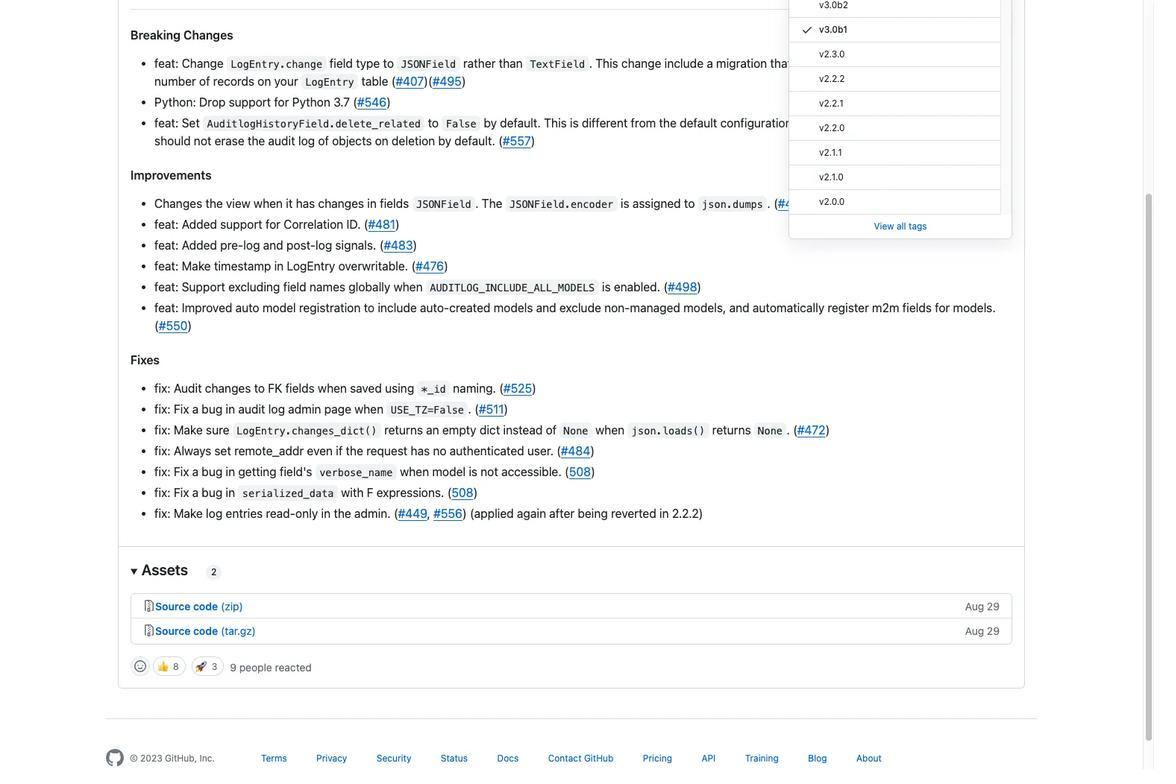 Task type: locate. For each thing, give the bounding box(es) containing it.
0 vertical spatial 508
[[569, 465, 591, 479]]

none left #472 link
[[758, 425, 783, 437]]

not inside fixes fix: audit changes to fk fields when saved using *_id naming. ( #525 ) fix: fix a bug in audit log admin page when use_tz=false . ( #511 ) fix: make sure logentry.changes_dict() returns an empty dict instead of none when json.loads() returns none . ( #472 ) fix: always set remote_addr even if the request has no authenticated user. ( #484 ) fix: fix a bug in getting field's verbose_name when model is not accessible. ( 508 ) fix: fix a bug in serialized_data with f expressions. ( 508 ) fix: make log entries read-only in the admin. ( #449 , #556 ) (applied again after being reverted in 2.2.2)
[[481, 465, 498, 479]]

to inside feat: improved auto model registration to include auto-created models and exclude non-managed models, and automatically register m2m fields for models. (
[[364, 301, 375, 314]]

auditlog_include_all_models
[[430, 282, 595, 294]]

(zip)
[[221, 600, 243, 613]]

0 horizontal spatial none
[[564, 425, 588, 437]]

29 for (tar.gz)
[[987, 625, 1000, 638]]

#525
[[504, 382, 532, 395]]

2 added from the top
[[182, 238, 217, 252]]

0 vertical spatial source
[[155, 600, 191, 613]]

0 vertical spatial make
[[182, 259, 211, 273]]

source down file zip image
[[155, 625, 191, 638]]

fields inside fixes fix: audit changes to fk fields when saved using *_id naming. ( #525 ) fix: fix a bug in audit log admin page when use_tz=false . ( #511 ) fix: make sure logentry.changes_dict() returns an empty dict instead of none when json.loads() returns none . ( #472 ) fix: always set remote_addr even if the request has no authenticated user. ( #484 ) fix: fix a bug in getting field's verbose_name when model is not accessible. ( 508 ) fix: fix a bug in serialized_data with f expressions. ( 508 ) fix: make log entries read-only in the admin. ( #449 , #556 ) (applied again after being reverted in 2.2.2)
[[285, 382, 315, 395]]

2 vertical spatial bug
[[202, 486, 223, 500]]

changes down improvements
[[154, 197, 202, 210]]

2 horizontal spatial and
[[729, 301, 750, 314]]

add or remove reactions element
[[131, 657, 150, 676]]

1 horizontal spatial ,
[[960, 116, 963, 129]]

. left 'the' on the top left of page
[[475, 197, 479, 210]]

of down auditloghistoryfield.delete_related
[[318, 134, 329, 147]]

on down logentry.change
[[258, 74, 271, 88]]

using
[[385, 382, 414, 395]]

1 horizontal spatial model
[[432, 465, 466, 479]]

model right auto
[[263, 301, 296, 314]]

changes right audit
[[205, 382, 251, 395]]

view
[[874, 221, 894, 232]]

1 vertical spatial model
[[432, 465, 466, 479]]

field left names
[[283, 280, 306, 294]]

7 fix: from the top
[[154, 507, 171, 520]]

0 horizontal spatial 508 link
[[452, 486, 474, 500]]

1 vertical spatial jsonfield
[[416, 198, 471, 210]]

0 vertical spatial fields
[[380, 197, 409, 210]]

jsonfield up )(
[[401, 58, 456, 70]]

github,
[[165, 753, 197, 764]]

we
[[987, 116, 1002, 129]]

include right change
[[665, 56, 704, 70]]

fields up admin
[[285, 382, 315, 395]]

0 vertical spatial 508 link
[[569, 465, 591, 479]]

1 horizontal spatial this
[[596, 56, 618, 70]]

0 horizontal spatial 508
[[452, 486, 474, 500]]

field left type
[[330, 56, 353, 70]]

returns right "json.loads()"
[[712, 423, 751, 437]]

change
[[621, 56, 661, 70]]

it
[[286, 197, 293, 210]]

0 vertical spatial jsonfield
[[401, 58, 456, 70]]

2 bug from the top
[[202, 465, 223, 479]]

#498
[[668, 280, 697, 294]]

508 down #484
[[569, 465, 591, 479]]

1 vertical spatial added
[[182, 238, 217, 252]]

python
[[292, 95, 330, 109]]

of down change
[[199, 74, 210, 88]]

to left fk
[[254, 382, 265, 395]]

0 vertical spatial added
[[182, 217, 217, 231]]

changes the view when it has changes in fields jsonfield . the jsonfield.encoder is assigned to json.dumps . ( #489 feat: added support for correlation id. ( #481 ) feat: added pre-log and post-log signals. ( #483 ) feat: make timestamp in logentry overwritable. ( #476 ) feat: support excluding field names globally when auditlog_include_all_models is enabled. ( #498 )
[[154, 197, 807, 294]]

to inside fixes fix: audit changes to fk fields when saved using *_id naming. ( #525 ) fix: fix a bug in audit log admin page when use_tz=false . ( #511 ) fix: make sure logentry.changes_dict() returns an empty dict instead of none when json.loads() returns none . ( #472 ) fix: always set remote_addr even if the request has no authenticated user. ( #484 ) fix: fix a bug in getting field's verbose_name when model is not accessible. ( 508 ) fix: fix a bug in serialized_data with f expressions. ( 508 ) fix: make log entries read-only in the admin. ( #449 , #556 ) (applied again after being reverted in 2.2.2)
[[254, 382, 265, 395]]

to down globally in the left of the page
[[364, 301, 375, 314]]

on
[[969, 56, 982, 70], [258, 74, 271, 88], [375, 134, 389, 147]]

audit
[[174, 382, 202, 395]]

. this change include a migration that may take time to run depending on the number of records on your
[[154, 56, 1003, 88]]

1 vertical spatial aug 29
[[965, 625, 1000, 638]]

1 horizontal spatial changes
[[318, 197, 364, 210]]

m2m
[[872, 301, 900, 314]]

1 vertical spatial this
[[544, 116, 567, 129]]

log down fk
[[268, 403, 285, 416]]

rather
[[463, 56, 496, 70]]

feat:
[[154, 56, 179, 70], [154, 116, 179, 129], [154, 217, 179, 231], [154, 238, 179, 252], [154, 259, 179, 273], [154, 280, 179, 294], [154, 301, 179, 314]]

0 vertical spatial audit
[[268, 134, 295, 147]]

1 aug 29 from the top
[[965, 600, 1000, 613]]

of inside fixes fix: audit changes to fk fields when saved using *_id naming. ( #525 ) fix: fix a bug in audit log admin page when use_tz=false . ( #511 ) fix: make sure logentry.changes_dict() returns an empty dict instead of none when json.loads() returns none . ( #472 ) fix: always set remote_addr even if the request has no authenticated user. ( #484 ) fix: fix a bug in getting field's verbose_name when model is not accessible. ( 508 ) fix: fix a bug in serialized_data with f expressions. ( 508 ) fix: make log entries read-only in the admin. ( #449 , #556 ) (applied again after being reverted in 2.2.2)
[[546, 423, 557, 437]]

1 horizontal spatial none
[[758, 425, 783, 437]]

include down globally in the left of the page
[[378, 301, 417, 314]]

0 vertical spatial model
[[263, 301, 296, 314]]

for down your
[[274, 95, 289, 109]]

1 aug from the top
[[965, 600, 984, 613]]

default.
[[500, 116, 541, 129], [454, 134, 495, 147]]

7 feat: from the top
[[154, 301, 179, 314]]

0 horizontal spatial not
[[194, 134, 211, 147]]

1 vertical spatial logentry
[[287, 259, 335, 273]]

if
[[336, 444, 343, 458]]

v2.2.1 link
[[789, 92, 1001, 116]]

v2.2.0 link
[[789, 116, 1001, 141]]

for inside feat: improved auto model registration to include auto-created models and exclude non-managed models, and automatically register m2m fields for models. (
[[935, 301, 950, 314]]

1 vertical spatial has
[[411, 444, 430, 458]]

1 vertical spatial code
[[193, 625, 218, 638]]

than
[[499, 56, 523, 70]]

has inside fixes fix: audit changes to fk fields when saved using *_id naming. ( #525 ) fix: fix a bug in audit log admin page when use_tz=false . ( #511 ) fix: make sure logentry.changes_dict() returns an empty dict instead of none when json.loads() returns none . ( #472 ) fix: always set remote_addr even if the request has no authenticated user. ( #484 ) fix: fix a bug in getting field's verbose_name when model is not accessible. ( 508 ) fix: fix a bug in serialized_data with f expressions. ( 508 ) fix: make log entries read-only in the admin. ( #449 , #556 ) (applied again after being reverted in 2.2.2)
[[411, 444, 430, 458]]

none up #484 link
[[564, 425, 588, 437]]

#556 link
[[434, 507, 462, 520]]

2 vertical spatial fix
[[174, 486, 189, 500]]

drop
[[199, 95, 226, 109]]

0 vertical spatial this
[[596, 56, 618, 70]]

homepage image
[[106, 749, 124, 767]]

#556
[[434, 507, 462, 520]]

jsonfield left 'the' on the top left of page
[[416, 198, 471, 210]]

when down saved
[[354, 403, 384, 416]]

0 vertical spatial 29
[[987, 600, 1000, 613]]

admin.
[[354, 507, 391, 520]]

fixes
[[131, 353, 160, 367]]

4 fix: from the top
[[154, 444, 171, 458]]

a
[[707, 56, 713, 70], [192, 403, 199, 416], [192, 465, 199, 479], [192, 486, 199, 500]]

3 feat: from the top
[[154, 217, 179, 231]]

v2.1.0 link
[[789, 166, 1001, 190]]

the down with
[[334, 507, 351, 520]]

table
[[361, 74, 388, 88]]

508 link up #556
[[452, 486, 474, 500]]

508 up #556
[[452, 486, 474, 500]]

0 horizontal spatial by
[[438, 134, 451, 147]]

fields
[[380, 197, 409, 210], [903, 301, 932, 314], [285, 382, 315, 395]]

in right only
[[321, 507, 331, 520]]

1 horizontal spatial has
[[411, 444, 430, 458]]

to up logentry table ( #407 )( #495 )
[[383, 56, 394, 70]]

model inside fixes fix: audit changes to fk fields when saved using *_id naming. ( #525 ) fix: fix a bug in audit log admin page when use_tz=false . ( #511 ) fix: make sure logentry.changes_dict() returns an empty dict instead of none when json.loads() returns none . ( #472 ) fix: always set remote_addr even if the request has no authenticated user. ( #484 ) fix: fix a bug in getting field's verbose_name when model is not accessible. ( 508 ) fix: fix a bug in serialized_data with f expressions. ( 508 ) fix: make log entries read-only in the admin. ( #449 , #556 ) (applied again after being reverted in 2.2.2)
[[432, 465, 466, 479]]

2 horizontal spatial fields
[[903, 301, 932, 314]]

508 link for with f expressions. (
[[452, 486, 474, 500]]

entries
[[226, 507, 263, 520]]

is left assigned
[[621, 197, 629, 210]]

1 vertical spatial 508
[[452, 486, 474, 500]]

field inside the changes the view when it has changes in fields jsonfield . the jsonfield.encoder is assigned to json.dumps . ( #489 feat: added support for correlation id. ( #481 ) feat: added pre-log and post-log signals. ( #483 ) feat: make timestamp in logentry overwritable. ( #476 ) feat: support excluding field names globally when auditlog_include_all_models is enabled. ( #498 )
[[283, 280, 306, 294]]

and left post-
[[263, 238, 283, 252]]

0 vertical spatial bug
[[202, 403, 223, 416]]

. left #489 link
[[767, 197, 771, 210]]

0 vertical spatial fix
[[174, 403, 189, 416]]

0 vertical spatial ,
[[960, 116, 963, 129]]

id.
[[347, 217, 361, 231]]

0 horizontal spatial fields
[[285, 382, 315, 395]]

1 vertical spatial changes
[[154, 197, 202, 210]]

the inside the changes the view when it has changes in fields jsonfield . the jsonfield.encoder is assigned to json.dumps . ( #489 feat: added support for correlation id. ( #481 ) feat: added pre-log and post-log signals. ( #483 ) feat: make timestamp in logentry overwritable. ( #476 ) feat: support excluding field names globally when auditlog_include_all_models is enabled. ( #498 )
[[205, 197, 223, 210]]

menu
[[789, 0, 1012, 215]]

on right depending
[[969, 56, 982, 70]]

added down improvements
[[182, 217, 217, 231]]

0 vertical spatial include
[[665, 56, 704, 70]]

#511 link
[[479, 403, 504, 416]]

model down the no
[[432, 465, 466, 479]]

. down naming.
[[468, 403, 471, 416]]

check image
[[801, 24, 813, 36]]

0 vertical spatial has
[[296, 197, 315, 210]]

include inside . this change include a migration that may take time to run depending on the number of records on your
[[665, 56, 704, 70]]

2 aug from the top
[[965, 625, 984, 638]]

the right depending
[[986, 56, 1003, 70]]

field
[[330, 56, 353, 70], [283, 280, 306, 294]]

support down records
[[229, 95, 271, 109]]

default. up #557 )
[[500, 116, 541, 129]]

by
[[484, 116, 497, 129], [438, 134, 451, 147]]

view all tags
[[874, 221, 927, 232]]

0 vertical spatial on
[[969, 56, 982, 70]]

fixes fix: audit changes to fk fields when saved using *_id naming. ( #525 ) fix: fix a bug in audit log admin page when use_tz=false . ( #511 ) fix: make sure logentry.changes_dict() returns an empty dict instead of none when json.loads() returns none . ( #472 ) fix: always set remote_addr even if the request has no authenticated user. ( #484 ) fix: fix a bug in getting field's verbose_name when model is not accessible. ( 508 ) fix: fix a bug in serialized_data with f expressions. ( 508 ) fix: make log entries read-only in the admin. ( #449 , #556 ) (applied again after being reverted in 2.2.2)
[[131, 353, 830, 520]]

code up source code (tar.gz)
[[193, 600, 218, 613]]

in up sure
[[226, 403, 235, 416]]

3 fix: from the top
[[154, 423, 171, 437]]

0 horizontal spatial on
[[258, 74, 271, 88]]

0 horizontal spatial default.
[[454, 134, 495, 147]]

1 vertical spatial include
[[378, 301, 417, 314]]

default
[[680, 116, 717, 129]]

only
[[295, 507, 318, 520]]

1 vertical spatial default.
[[454, 134, 495, 147]]

changes up id.
[[318, 197, 364, 210]]

( inside feat: improved auto model registration to include auto-created models and exclude non-managed models, and automatically register m2m fields for models. (
[[154, 319, 159, 332]]

2 feat: from the top
[[154, 116, 179, 129]]

logentry down post-
[[287, 259, 335, 273]]

breaking
[[131, 28, 181, 41]]

blog link
[[808, 753, 827, 764]]

1 horizontal spatial on
[[375, 134, 389, 147]]

genericrelation
[[864, 118, 955, 129]]

508 link down #484
[[569, 465, 591, 479]]

0 horizontal spatial has
[[296, 197, 315, 210]]

1 vertical spatial for
[[266, 217, 281, 231]]

#546
[[357, 95, 387, 109]]

5 feat: from the top
[[154, 259, 179, 273]]

1 vertical spatial changes
[[205, 382, 251, 395]]

has left the no
[[411, 444, 430, 458]]

1 horizontal spatial 508 link
[[569, 465, 591, 479]]

1 vertical spatial fix
[[174, 465, 189, 479]]

sure
[[206, 423, 229, 437]]

of up user.
[[546, 423, 557, 437]]

when left it
[[254, 197, 283, 210]]

( inside , but we should not erase the audit log of objects on deletion by default. (
[[498, 134, 503, 147]]

. right textfield
[[589, 56, 592, 70]]

1 29 from the top
[[987, 600, 1000, 613]]

1 fix from the top
[[174, 403, 189, 416]]

naming.
[[453, 382, 496, 395]]

1 code from the top
[[193, 600, 218, 613]]

2 vertical spatial on
[[375, 134, 389, 147]]

when up expressions. at the left of the page
[[400, 465, 429, 479]]

0 horizontal spatial model
[[263, 301, 296, 314]]

0 vertical spatial code
[[193, 600, 218, 613]]

aug for (tar.gz)
[[965, 625, 984, 638]]

v3.0b1
[[819, 24, 848, 35]]

8
[[173, 661, 179, 673]]

added left pre-
[[182, 238, 217, 252]]

to left run
[[873, 56, 884, 70]]

1 vertical spatial fields
[[903, 301, 932, 314]]

2 source from the top
[[155, 625, 191, 638]]

to right assigned
[[684, 197, 695, 210]]

run
[[887, 56, 905, 70]]

1 horizontal spatial and
[[536, 301, 556, 314]]

make up support
[[182, 259, 211, 273]]

jsonfield
[[401, 58, 456, 70], [416, 198, 471, 210]]

, left #556
[[427, 507, 430, 520]]

2.2.2)
[[672, 507, 703, 520]]

from
[[631, 116, 656, 129]]

audit inside , but we should not erase the audit log of objects on deletion by default. (
[[268, 134, 295, 147]]

this
[[596, 56, 618, 70], [544, 116, 567, 129]]

log inside , but we should not erase the audit log of objects on deletion by default. (
[[298, 134, 315, 147]]

508 link for when model is not accessible. (
[[569, 465, 591, 479]]

1 vertical spatial not
[[481, 465, 498, 479]]

0 horizontal spatial audit
[[238, 403, 265, 416]]

1 vertical spatial support
[[220, 217, 262, 231]]

the
[[482, 197, 502, 210]]

6 feat: from the top
[[154, 280, 179, 294]]

6 fix: from the top
[[154, 486, 171, 500]]

in up entries
[[226, 486, 235, 500]]

is down authenticated
[[469, 465, 478, 479]]

globally
[[349, 280, 390, 294]]

security link
[[377, 753, 411, 764]]

aug 29 for source code (zip)
[[965, 600, 1000, 613]]

the inside . this change include a migration that may take time to run depending on the number of records on your
[[986, 56, 1003, 70]]

terms
[[261, 753, 287, 764]]

not inside , but we should not erase the audit log of objects on deletion by default. (
[[194, 134, 211, 147]]

1 horizontal spatial by
[[484, 116, 497, 129]]

again
[[517, 507, 546, 520]]

1 horizontal spatial returns
[[712, 423, 751, 437]]

0 horizontal spatial include
[[378, 301, 417, 314]]

in up the 'excluding'
[[274, 259, 284, 273]]

when left "json.loads()"
[[596, 423, 625, 437]]

audit up remote_addr
[[238, 403, 265, 416]]

overwritable.
[[338, 259, 408, 273]]

to up 'deletion'
[[428, 116, 439, 129]]

0 vertical spatial not
[[194, 134, 211, 147]]

1 horizontal spatial fields
[[380, 197, 409, 210]]

for left 'models.'
[[935, 301, 950, 314]]

1 horizontal spatial default.
[[500, 116, 541, 129]]

by down false
[[438, 134, 451, 147]]

python:
[[154, 95, 196, 109]]

by right false
[[484, 116, 497, 129]]

2 29 from the top
[[987, 625, 1000, 638]]

1 horizontal spatial field
[[330, 56, 353, 70]]

in
[[367, 197, 377, 210], [274, 259, 284, 273], [226, 403, 235, 416], [226, 465, 235, 479], [226, 486, 235, 500], [321, 507, 331, 520], [660, 507, 669, 520]]

1 source from the top
[[155, 600, 191, 613]]

make up the always
[[174, 423, 203, 437]]

1 vertical spatial ,
[[427, 507, 430, 520]]

1 horizontal spatial 508
[[569, 465, 591, 479]]

1 horizontal spatial include
[[665, 56, 704, 70]]

2 vertical spatial fields
[[285, 382, 315, 395]]

make left entries
[[174, 507, 203, 520]]

508 link
[[569, 465, 591, 479], [452, 486, 474, 500]]

changes inside fixes fix: audit changes to fk fields when saved using *_id naming. ( #525 ) fix: fix a bug in audit log admin page when use_tz=false . ( #511 ) fix: make sure logentry.changes_dict() returns an empty dict instead of none when json.loads() returns none . ( #472 ) fix: always set remote_addr even if the request has no authenticated user. ( #484 ) fix: fix a bug in getting field's verbose_name when model is not accessible. ( 508 ) fix: fix a bug in serialized_data with f expressions. ( 508 ) fix: make log entries read-only in the admin. ( #449 , #556 ) (applied again after being reverted in 2.2.2)
[[205, 382, 251, 395]]

log down auditloghistoryfield.delete_related
[[298, 134, 315, 147]]

and right models,
[[729, 301, 750, 314]]

1 vertical spatial source
[[155, 625, 191, 638]]

0 vertical spatial field
[[330, 56, 353, 70]]

source for source code (tar.gz)
[[155, 625, 191, 638]]

support down view
[[220, 217, 262, 231]]

0 vertical spatial aug
[[965, 600, 984, 613]]

audit down auditloghistoryfield.delete_related
[[268, 134, 295, 147]]

0 horizontal spatial returns
[[384, 423, 423, 437]]

#476 link
[[416, 259, 444, 273]]

#449 link
[[398, 507, 427, 520]]

view all tags link
[[874, 221, 927, 232]]

should
[[154, 134, 191, 147]]

0 horizontal spatial field
[[283, 280, 306, 294]]

0 horizontal spatial ,
[[427, 507, 430, 520]]

code down source code (zip)
[[193, 625, 218, 638]]

1 horizontal spatial not
[[481, 465, 498, 479]]

not down authenticated
[[481, 465, 498, 479]]

aug 29
[[965, 600, 1000, 613], [965, 625, 1000, 638]]

erase
[[215, 134, 244, 147]]

the right if
[[346, 444, 363, 458]]

1 horizontal spatial audit
[[268, 134, 295, 147]]

fields inside feat: improved auto model registration to include auto-created models and exclude non-managed models, and automatically register m2m fields for models. (
[[903, 301, 932, 314]]

improvements
[[131, 168, 212, 182]]

the right erase on the left of page
[[248, 134, 265, 147]]

1 vertical spatial audit
[[238, 403, 265, 416]]

2 aug 29 from the top
[[965, 625, 1000, 638]]

.
[[589, 56, 592, 70], [475, 197, 479, 210], [767, 197, 771, 210], [468, 403, 471, 416], [787, 423, 790, 437]]

docs link
[[497, 753, 519, 764]]

1 vertical spatial aug
[[965, 625, 984, 638]]

aug for (zip)
[[965, 600, 984, 613]]

improved
[[182, 301, 232, 314]]

and right 'models'
[[536, 301, 556, 314]]

, left "but"
[[960, 116, 963, 129]]

1 vertical spatial bug
[[202, 465, 223, 479]]

not down "set"
[[194, 134, 211, 147]]

1 vertical spatial 29
[[987, 625, 1000, 638]]

log up timestamp
[[243, 238, 260, 252]]

add or remove reactions image
[[134, 661, 146, 673]]

returns up request
[[384, 423, 423, 437]]

fields up the #481 'link'
[[380, 197, 409, 210]]

on right objects
[[375, 134, 389, 147]]

empty
[[442, 423, 477, 437]]

about link
[[857, 753, 882, 764]]

1 vertical spatial on
[[258, 74, 271, 88]]

2 vertical spatial for
[[935, 301, 950, 314]]

models,
[[684, 301, 726, 314]]

fields right m2m
[[903, 301, 932, 314]]

request
[[366, 444, 408, 458]]

support inside the changes the view when it has changes in fields jsonfield . the jsonfield.encoder is assigned to json.dumps . ( #489 feat: added support for correlation id. ( #481 ) feat: added pre-log and post-log signals. ( #483 ) feat: make timestamp in logentry overwritable. ( #476 ) feat: support excluding field names globally when auditlog_include_all_models is enabled. ( #498 )
[[220, 217, 262, 231]]

the left view
[[205, 197, 223, 210]]

2 returns from the left
[[712, 423, 751, 437]]

default. down false
[[454, 134, 495, 147]]

3 bug from the top
[[202, 486, 223, 500]]

0 horizontal spatial and
[[263, 238, 283, 252]]

0 vertical spatial changes
[[318, 197, 364, 210]]

2 code from the top
[[193, 625, 218, 638]]

f
[[367, 486, 373, 500]]

bug
[[202, 403, 223, 416], [202, 465, 223, 479], [202, 486, 223, 500]]

0 vertical spatial logentry
[[305, 76, 354, 88]]

logentry table ( #407 )( #495 )
[[305, 74, 466, 88]]

logentry up 3.7
[[305, 76, 354, 88]]

file zip image
[[143, 600, 155, 612]]

1 vertical spatial by
[[438, 134, 451, 147]]

to inside . this change include a migration that may take time to run depending on the number of records on your
[[873, 56, 884, 70]]

3 fix from the top
[[174, 486, 189, 500]]

changes up change
[[184, 28, 233, 41]]

source up file zip icon on the bottom
[[155, 600, 191, 613]]

#525 link
[[504, 382, 532, 395]]

1 vertical spatial 508 link
[[452, 486, 474, 500]]

fix
[[174, 403, 189, 416], [174, 465, 189, 479], [174, 486, 189, 500]]

0 vertical spatial aug 29
[[965, 600, 1000, 613]]

for left correlation
[[266, 217, 281, 231]]

0 horizontal spatial changes
[[205, 382, 251, 395]]

objects
[[332, 134, 372, 147]]

)(
[[424, 74, 433, 88]]

dict
[[480, 423, 500, 437]]

has right it
[[296, 197, 315, 210]]



Task type: vqa. For each thing, say whether or not it's contained in the screenshot.


Task type: describe. For each thing, give the bounding box(es) containing it.
(applied
[[470, 507, 514, 520]]

feat: change logentry.change field type to jsonfield rather than textfield
[[154, 56, 585, 70]]

for inside the changes the view when it has changes in fields jsonfield . the jsonfield.encoder is assigned to json.dumps . ( #489 feat: added support for correlation id. ( #481 ) feat: added pre-log and post-log signals. ( #483 ) feat: make timestamp in logentry overwritable. ( #476 ) feat: support excluding field names globally when auditlog_include_all_models is enabled. ( #498 )
[[266, 217, 281, 231]]

read-
[[266, 507, 295, 520]]

2 none from the left
[[758, 425, 783, 437]]

🚀
[[196, 659, 207, 674]]

pre-
[[220, 238, 243, 252]]

verbose_name
[[319, 467, 393, 479]]

models
[[494, 301, 533, 314]]

0 vertical spatial changes
[[184, 28, 233, 41]]

false
[[446, 118, 477, 129]]

with
[[341, 486, 364, 500]]

5 fix: from the top
[[154, 465, 171, 479]]

0 vertical spatial for
[[274, 95, 289, 109]]

exclude
[[560, 301, 601, 314]]

migration
[[716, 56, 767, 70]]

source code (tar.gz)
[[155, 625, 256, 638]]

0 vertical spatial support
[[229, 95, 271, 109]]

include inside feat: improved auto model registration to include auto-created models and exclude non-managed models, and automatically register m2m fields for models. (
[[378, 301, 417, 314]]

is up "non-"
[[602, 280, 611, 294]]

code for (zip)
[[193, 600, 218, 613]]

menu containing v3.0b1
[[789, 0, 1012, 215]]

contact github link
[[548, 753, 614, 764]]

registration
[[299, 301, 361, 314]]

of inside . this change include a migration that may take time to run depending on the number of records on your
[[199, 74, 210, 88]]

fields inside the changes the view when it has changes in fields jsonfield . the jsonfield.encoder is assigned to json.dumps . ( #489 feat: added support for correlation id. ( #481 ) feat: added pre-log and post-log signals. ( #483 ) feat: make timestamp in logentry overwritable. ( #476 ) feat: support excluding field names globally when auditlog_include_all_models is enabled. ( #498 )
[[380, 197, 409, 210]]

source for source code (zip)
[[155, 600, 191, 613]]

1 bug from the top
[[202, 403, 223, 416]]

2 horizontal spatial on
[[969, 56, 982, 70]]

of left "v2.2.0"
[[795, 116, 806, 129]]

to inside the changes the view when it has changes in fields jsonfield . the jsonfield.encoder is assigned to json.dumps . ( #489 feat: added support for correlation id. ( #481 ) feat: added pre-log and post-log signals. ( #483 ) feat: make timestamp in logentry overwritable. ( #476 ) feat: support excluding field names globally when auditlog_include_all_models is enabled. ( #498 )
[[684, 197, 695, 210]]

file zip image
[[143, 625, 155, 637]]

set
[[182, 116, 200, 129]]

training link
[[745, 753, 779, 764]]

aug 29 for source code (tar.gz)
[[965, 625, 1000, 638]]

(tar.gz)
[[221, 625, 256, 638]]

29 for (zip)
[[987, 600, 1000, 613]]

v2.1.1
[[819, 147, 842, 158]]

when up "page"
[[318, 382, 347, 395]]

enabled.
[[614, 280, 660, 294]]

1 none from the left
[[564, 425, 588, 437]]

models.
[[953, 301, 996, 314]]

privacy link
[[316, 753, 347, 764]]

expressions.
[[377, 486, 444, 500]]

in left 2.2.2)
[[660, 507, 669, 520]]

3.7
[[334, 95, 350, 109]]

names
[[310, 280, 345, 294]]

jsonfield inside the changes the view when it has changes in fields jsonfield . the jsonfield.encoder is assigned to json.dumps . ( #489 feat: added support for correlation id. ( #481 ) feat: added pre-log and post-log signals. ( #483 ) feat: make timestamp in logentry overwritable. ( #476 ) feat: support excluding field names globally when auditlog_include_all_models is enabled. ( #498 )
[[416, 198, 471, 210]]

3
[[212, 661, 217, 673]]

, inside fixes fix: audit changes to fk fields when saved using *_id naming. ( #525 ) fix: fix a bug in audit log admin page when use_tz=false . ( #511 ) fix: make sure logentry.changes_dict() returns an empty dict instead of none when json.loads() returns none . ( #472 ) fix: always set remote_addr even if the request has no authenticated user. ( #484 ) fix: fix a bug in getting field's verbose_name when model is not accessible. ( 508 ) fix: fix a bug in serialized_data with f expressions. ( 508 ) fix: make log entries read-only in the admin. ( #449 , #556 ) (applied again after being reverted in 2.2.2)
[[427, 507, 430, 520]]

model inside feat: improved auto model registration to include auto-created models and exclude non-managed models, and automatically register m2m fields for models. (
[[263, 301, 296, 314]]

authenticated
[[450, 444, 524, 458]]

#495
[[433, 74, 462, 88]]

has inside the changes the view when it has changes in fields jsonfield . the jsonfield.encoder is assigned to json.dumps . ( #489 feat: added support for correlation id. ( #481 ) feat: added pre-log and post-log signals. ( #483 ) feat: make timestamp in logentry overwritable. ( #476 ) feat: support excluding field names globally when auditlog_include_all_models is enabled. ( #498 )
[[296, 197, 315, 210]]

. left #472 link
[[787, 423, 790, 437]]

logentry inside the changes the view when it has changes in fields jsonfield . the jsonfield.encoder is assigned to json.dumps . ( #489 feat: added support for correlation id. ( #481 ) feat: added pre-log and post-log signals. ( #483 ) feat: make timestamp in logentry overwritable. ( #476 ) feat: support excluding field names globally when auditlog_include_all_models is enabled. ( #498 )
[[287, 259, 335, 273]]

0 vertical spatial default.
[[500, 116, 541, 129]]

the inside , but we should not erase the audit log of objects on deletion by default. (
[[248, 134, 265, 147]]

feat: inside feat: improved auto model registration to include auto-created models and exclude non-managed models, and automatically register m2m fields for models. (
[[154, 301, 179, 314]]

register
[[828, 301, 869, 314]]

an
[[426, 423, 439, 437]]

signals.
[[335, 238, 376, 252]]

this inside . this change include a migration that may take time to run depending on the number of records on your
[[596, 56, 618, 70]]

of inside , but we should not erase the audit log of objects on deletion by default. (
[[318, 134, 329, 147]]

a inside . this change include a migration that may take time to run depending on the number of records on your
[[707, 56, 713, 70]]

jsonfield.encoder
[[510, 198, 614, 210]]

changes inside the changes the view when it has changes in fields jsonfield . the jsonfield.encoder is assigned to json.dumps . ( #489 feat: added support for correlation id. ( #481 ) feat: added pre-log and post-log signals. ( #483 ) feat: make timestamp in logentry overwritable. ( #476 ) feat: support excluding field names globally when auditlog_include_all_models is enabled. ( #498 )
[[154, 197, 202, 210]]

#495 link
[[433, 74, 462, 88]]

v2.0.0 link
[[789, 190, 1001, 215]]

type
[[356, 56, 380, 70]]

1 fix: from the top
[[154, 382, 171, 395]]

4 feat: from the top
[[154, 238, 179, 252]]

reverted
[[611, 507, 656, 520]]

1 feat: from the top
[[154, 56, 179, 70]]

django's
[[809, 116, 857, 129]]

api
[[702, 753, 716, 764]]

in down set
[[226, 465, 235, 479]]

api link
[[702, 753, 716, 764]]

auto-
[[420, 301, 449, 314]]

automatically
[[753, 301, 825, 314]]

serialized_data
[[242, 488, 334, 500]]

different
[[582, 116, 628, 129]]

status
[[441, 753, 468, 764]]

2023
[[140, 753, 162, 764]]

always
[[174, 444, 211, 458]]

jsonfield inside feat: change logentry.change field type to jsonfield rather than textfield
[[401, 58, 456, 70]]

log left entries
[[206, 507, 223, 520]]

is inside fixes fix: audit changes to fk fields when saved using *_id naming. ( #525 ) fix: fix a bug in audit log admin page when use_tz=false . ( #511 ) fix: make sure logentry.changes_dict() returns an empty dict instead of none when json.loads() returns none . ( #472 ) fix: always set remote_addr even if the request has no authenticated user. ( #484 ) fix: fix a bug in getting field's verbose_name when model is not accessible. ( 508 ) fix: fix a bug in serialized_data with f expressions. ( 508 ) fix: make log entries read-only in the admin. ( #449 , #556 ) (applied again after being reverted in 2.2.2)
[[469, 465, 478, 479]]

being
[[578, 507, 608, 520]]

code for (tar.gz)
[[193, 625, 218, 638]]

#407
[[396, 74, 424, 88]]

logentry inside logentry table ( #407 )( #495 )
[[305, 76, 354, 88]]

by inside , but we should not erase the audit log of objects on deletion by default. (
[[438, 134, 451, 147]]

fk
[[268, 382, 282, 395]]

1 vertical spatial make
[[174, 423, 203, 437]]

#476
[[416, 259, 444, 273]]

accessible.
[[501, 465, 562, 479]]

#407 link
[[396, 74, 424, 88]]

default. inside , but we should not erase the audit log of objects on deletion by default. (
[[454, 134, 495, 147]]

#484
[[561, 444, 590, 458]]

terms link
[[261, 753, 287, 764]]

make inside the changes the view when it has changes in fields jsonfield . the jsonfield.encoder is assigned to json.dumps . ( #489 feat: added support for correlation id. ( #481 ) feat: added pre-log and post-log signals. ( #483 ) feat: make timestamp in logentry overwritable. ( #476 ) feat: support excluding field names globally when auditlog_include_all_models is enabled. ( #498 )
[[182, 259, 211, 273]]

#472 link
[[798, 423, 826, 437]]

#498 link
[[668, 280, 697, 294]]

depending
[[908, 56, 966, 70]]

json.loads()
[[632, 425, 705, 437]]

tags
[[909, 221, 927, 232]]

inc.
[[200, 753, 215, 764]]

assigned
[[633, 197, 681, 210]]

audit inside fixes fix: audit changes to fk fields when saved using *_id naming. ( #525 ) fix: fix a bug in audit log admin page when use_tz=false . ( #511 ) fix: make sure logentry.changes_dict() returns an empty dict instead of none when json.loads() returns none . ( #472 ) fix: always set remote_addr even if the request has no authenticated user. ( #484 ) fix: fix a bug in getting field's verbose_name when model is not accessible. ( 508 ) fix: fix a bug in serialized_data with f expressions. ( 508 ) fix: make log entries read-only in the admin. ( #449 , #556 ) (applied again after being reverted in 2.2.2)
[[238, 403, 265, 416]]

v2.2.0
[[819, 122, 845, 134]]

the right from
[[659, 116, 677, 129]]

. inside . this change include a migration that may take time to run depending on the number of records on your
[[589, 56, 592, 70]]

pricing link
[[643, 753, 672, 764]]

people
[[239, 661, 272, 674]]

2 vertical spatial make
[[174, 507, 203, 520]]

instead
[[503, 423, 543, 437]]

status link
[[441, 753, 468, 764]]

reacted
[[275, 661, 312, 674]]

© 2023 github, inc.
[[130, 753, 215, 764]]

0 horizontal spatial this
[[544, 116, 567, 129]]

created
[[449, 301, 491, 314]]

changes inside the changes the view when it has changes in fields jsonfield . the jsonfield.encoder is assigned to json.dumps . ( #489 feat: added support for correlation id. ( #481 ) feat: added pre-log and post-log signals. ( #483 ) feat: make timestamp in logentry overwritable. ( #476 ) feat: support excluding field names globally when auditlog_include_all_models is enabled. ( #498 )
[[318, 197, 364, 210]]

2 fix: from the top
[[154, 403, 171, 416]]

may
[[795, 56, 817, 70]]

training
[[745, 753, 779, 764]]

#484 link
[[561, 444, 590, 458]]

on inside , but we should not erase the audit log of objects on deletion by default. (
[[375, 134, 389, 147]]

auditloghistoryfield.delete_related
[[207, 118, 421, 129]]

saved
[[350, 382, 382, 395]]

2 fix from the top
[[174, 465, 189, 479]]

contact
[[548, 753, 582, 764]]

field's
[[280, 465, 312, 479]]

1 added from the top
[[182, 217, 217, 231]]

, inside , but we should not erase the audit log of objects on deletion by default. (
[[960, 116, 963, 129]]

page
[[324, 403, 351, 416]]

and inside the changes the view when it has changes in fields jsonfield . the jsonfield.encoder is assigned to json.dumps . ( #489 feat: added support for correlation id. ( #481 ) feat: added pre-log and post-log signals. ( #483 ) feat: make timestamp in logentry overwritable. ( #476 ) feat: support excluding field names globally when auditlog_include_all_models is enabled. ( #498 )
[[263, 238, 283, 252]]

in up the #481 'link'
[[367, 197, 377, 210]]

v2.3.0 link
[[789, 43, 1001, 67]]

#557 link
[[503, 134, 531, 147]]

configuration
[[720, 116, 792, 129]]

0 vertical spatial by
[[484, 116, 497, 129]]

is left different
[[570, 116, 579, 129]]

1 returns from the left
[[384, 423, 423, 437]]

v2.1.1 link
[[789, 141, 1001, 166]]

log down correlation
[[316, 238, 332, 252]]

remote_addr
[[234, 444, 304, 458]]

when down #476 link
[[394, 280, 423, 294]]

breaking changes
[[131, 28, 233, 41]]



